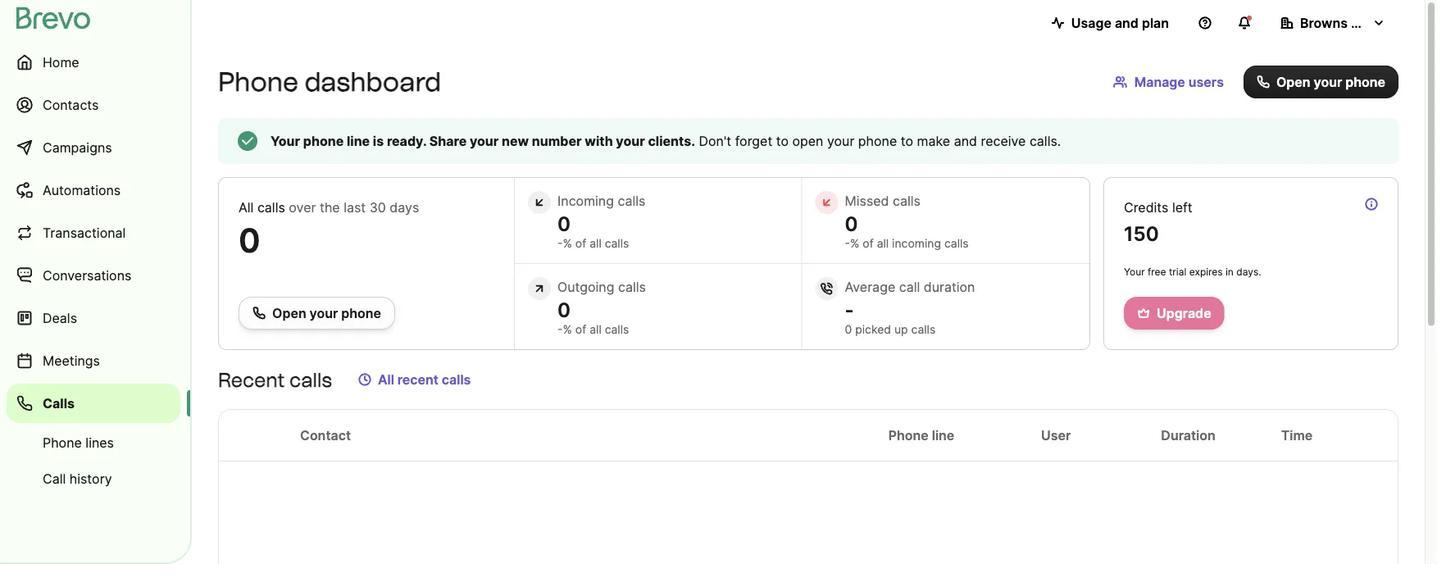 Task type: describe. For each thing, give the bounding box(es) containing it.
calls inside average call duration - 0 picked up calls
[[912, 323, 936, 337]]

duration
[[924, 279, 976, 295]]

lines
[[86, 435, 114, 451]]

credits left 150
[[1125, 199, 1193, 246]]

upgrade button
[[1125, 297, 1225, 330]]

of inside outgoing calls 0 -% of all calls
[[576, 323, 587, 337]]

0 for missed calls
[[845, 212, 858, 236]]

usage
[[1072, 15, 1112, 31]]

phone for phone lines
[[43, 435, 82, 451]]

recent
[[398, 372, 439, 388]]

meetings
[[43, 353, 100, 369]]

days
[[390, 199, 419, 215]]

all calls over the last 30 days 0
[[239, 199, 419, 260]]

calls down incoming on the top left of the page
[[605, 237, 629, 251]]

expires
[[1190, 266, 1224, 278]]

call history link
[[7, 463, 180, 495]]

0 vertical spatial open
[[1277, 74, 1311, 90]]

deals link
[[7, 299, 180, 338]]

left
[[1173, 199, 1193, 215]]

open
[[793, 133, 824, 149]]

users
[[1189, 74, 1225, 90]]

0 horizontal spatial and
[[955, 133, 978, 149]]

0 horizontal spatial open your phone button
[[239, 297, 395, 330]]

calls inside button
[[442, 372, 471, 388]]

upgrade
[[1157, 305, 1212, 321]]

alert containing your phone line is ready. share your new number with your clients.
[[218, 118, 1399, 164]]

0 vertical spatial line
[[347, 133, 370, 149]]

duration
[[1162, 427, 1216, 443]]

- for incoming
[[558, 237, 563, 251]]

all for 0
[[590, 237, 602, 251]]

calls right the incoming
[[945, 237, 969, 251]]

conversations
[[43, 267, 132, 283]]

calls down outgoing
[[605, 323, 629, 337]]

- for outgoing
[[558, 323, 563, 337]]

phone dashboard
[[218, 66, 441, 98]]

all for all calls over the last 30 days 0
[[239, 199, 254, 215]]

last
[[344, 199, 366, 215]]

history
[[70, 471, 112, 487]]

picked
[[856, 323, 892, 337]]

free
[[1148, 266, 1167, 278]]

phone for phone dashboard
[[218, 66, 299, 98]]

incoming calls 0 -% of all calls
[[558, 193, 646, 251]]

recent
[[218, 368, 285, 392]]

call
[[43, 471, 66, 487]]

share
[[430, 133, 467, 149]]

clients.
[[648, 133, 696, 149]]

1 to from the left
[[777, 133, 789, 149]]

0 inside average call duration - 0 picked up calls
[[845, 323, 853, 337]]

transactional
[[43, 225, 126, 241]]

phone line
[[889, 427, 955, 443]]

phone for phone line
[[889, 427, 929, 443]]

manage users
[[1135, 74, 1225, 90]]

calls right missed
[[893, 193, 921, 209]]

outgoing
[[558, 279, 615, 295]]

credits
[[1125, 199, 1169, 215]]

recent calls
[[218, 368, 332, 392]]

in
[[1226, 266, 1234, 278]]

trial
[[1170, 266, 1187, 278]]

time
[[1282, 427, 1313, 443]]

don't
[[699, 133, 732, 149]]

average
[[845, 279, 896, 295]]

calls right outgoing
[[618, 279, 646, 295]]

forget
[[736, 133, 773, 149]]

automations link
[[7, 171, 180, 210]]

your for your free trial expires in  days.
[[1125, 266, 1146, 278]]

contacts
[[43, 97, 99, 113]]

number
[[532, 133, 582, 149]]

over
[[289, 199, 316, 215]]

transactional link
[[7, 213, 180, 253]]

your free trial expires in  days.
[[1125, 266, 1262, 278]]

meetings link
[[7, 341, 180, 381]]

is
[[373, 133, 384, 149]]

0 vertical spatial open your phone
[[1277, 74, 1386, 90]]

and inside button
[[1115, 15, 1139, 31]]

browns
[[1301, 15, 1348, 31]]

dashboard
[[305, 66, 441, 98]]

incoming
[[893, 237, 942, 251]]

calls inside all calls over the last 30 days 0
[[257, 199, 285, 215]]

% for 0
[[563, 237, 572, 251]]

missed
[[845, 193, 890, 209]]

calls.
[[1030, 133, 1062, 149]]

browns enterprise button
[[1268, 7, 1417, 39]]



Task type: locate. For each thing, give the bounding box(es) containing it.
home link
[[7, 43, 180, 82]]

all for duration
[[877, 237, 889, 251]]

- inside outgoing calls 0 -% of all calls
[[558, 323, 563, 337]]

call
[[900, 279, 921, 295]]

- down outgoing
[[558, 323, 563, 337]]

% inside outgoing calls 0 -% of all calls
[[563, 323, 572, 337]]

1 horizontal spatial all
[[378, 372, 394, 388]]

0 for incoming calls
[[558, 212, 571, 236]]

1 vertical spatial and
[[955, 133, 978, 149]]

all down incoming on the top left of the page
[[590, 237, 602, 251]]

days.
[[1237, 266, 1262, 278]]

% inside incoming calls 0 -% of all calls
[[563, 237, 572, 251]]

1 vertical spatial all
[[378, 372, 394, 388]]

missed calls 0 -% of all incoming calls
[[845, 193, 969, 251]]

150
[[1125, 221, 1160, 246]]

incoming
[[558, 193, 614, 209]]

calls right recent
[[442, 372, 471, 388]]

phone lines link
[[7, 427, 180, 459]]

line
[[347, 133, 370, 149], [932, 427, 955, 443]]

to left 'make'
[[901, 133, 914, 149]]

open your phone
[[1277, 74, 1386, 90], [272, 305, 381, 321]]

0 horizontal spatial open
[[272, 305, 306, 321]]

all left the incoming
[[877, 237, 889, 251]]

all left over
[[239, 199, 254, 215]]

to left open
[[777, 133, 789, 149]]

open your phone button
[[1244, 66, 1399, 98], [239, 297, 395, 330]]

0 vertical spatial all
[[239, 199, 254, 215]]

2 to from the left
[[901, 133, 914, 149]]

calls right incoming on the top left of the page
[[618, 193, 646, 209]]

% inside missed calls 0 -% of all incoming calls
[[851, 237, 860, 251]]

phone lines
[[43, 435, 114, 451]]

- for average
[[845, 298, 855, 322]]

1 horizontal spatial open your phone
[[1277, 74, 1386, 90]]

0 vertical spatial open your phone button
[[1244, 66, 1399, 98]]

all inside outgoing calls 0 -% of all calls
[[590, 323, 602, 337]]

your phone line is ready. share your new number with your clients. don't forget to open your phone to make and receive calls.
[[271, 133, 1062, 149]]

1 horizontal spatial to
[[901, 133, 914, 149]]

0 horizontal spatial line
[[347, 133, 370, 149]]

average call duration - 0 picked up calls
[[845, 279, 976, 337]]

of for 0
[[576, 237, 587, 251]]

all inside missed calls 0 -% of all incoming calls
[[877, 237, 889, 251]]

of down incoming on the top left of the page
[[576, 237, 587, 251]]

all inside button
[[378, 372, 394, 388]]

all inside all calls over the last 30 days 0
[[239, 199, 254, 215]]

open down browns
[[1277, 74, 1311, 90]]

1 vertical spatial open your phone button
[[239, 297, 395, 330]]

1 horizontal spatial open your phone button
[[1244, 66, 1399, 98]]

%
[[563, 237, 572, 251], [851, 237, 860, 251], [563, 323, 572, 337]]

manage
[[1135, 74, 1186, 90]]

calls left over
[[257, 199, 285, 215]]

open
[[1277, 74, 1311, 90], [272, 305, 306, 321]]

1 horizontal spatial and
[[1115, 15, 1139, 31]]

of down missed
[[863, 237, 874, 251]]

1 vertical spatial open
[[272, 305, 306, 321]]

% down incoming on the top left of the page
[[563, 237, 572, 251]]

1 vertical spatial your
[[1125, 266, 1146, 278]]

up
[[895, 323, 909, 337]]

0 inside outgoing calls 0 -% of all calls
[[558, 298, 571, 322]]

all down outgoing
[[590, 323, 602, 337]]

- inside average call duration - 0 picked up calls
[[845, 298, 855, 322]]

deals
[[43, 310, 77, 326]]

0 inside all calls over the last 30 days 0
[[239, 220, 261, 260]]

0 horizontal spatial open your phone
[[272, 305, 381, 321]]

1 horizontal spatial your
[[1125, 266, 1146, 278]]

0
[[558, 212, 571, 236], [845, 212, 858, 236], [239, 220, 261, 260], [558, 298, 571, 322], [845, 323, 853, 337]]

all
[[239, 199, 254, 215], [378, 372, 394, 388]]

and left the plan
[[1115, 15, 1139, 31]]

with
[[585, 133, 613, 149]]

browns enterprise
[[1301, 15, 1417, 31]]

usage and plan
[[1072, 15, 1170, 31]]

receive
[[981, 133, 1027, 149]]

1 vertical spatial open your phone
[[272, 305, 381, 321]]

- down incoming on the top left of the page
[[558, 237, 563, 251]]

0 inside incoming calls 0 -% of all calls
[[558, 212, 571, 236]]

2 horizontal spatial phone
[[889, 427, 929, 443]]

enterprise
[[1352, 15, 1417, 31]]

phone
[[1346, 74, 1386, 90], [303, 133, 344, 149], [859, 133, 898, 149], [341, 305, 381, 321]]

open your phone button down browns
[[1244, 66, 1399, 98]]

calls
[[43, 395, 75, 411]]

campaigns
[[43, 139, 112, 155]]

- down average
[[845, 298, 855, 322]]

0 vertical spatial your
[[271, 133, 300, 149]]

of for -
[[863, 237, 874, 251]]

contacts link
[[7, 85, 180, 125]]

campaigns link
[[7, 128, 180, 167]]

of down outgoing
[[576, 323, 587, 337]]

- for missed
[[845, 237, 851, 251]]

the
[[320, 199, 340, 215]]

30
[[370, 199, 386, 215]]

% down missed
[[851, 237, 860, 251]]

new
[[502, 133, 529, 149]]

contact
[[300, 427, 351, 443]]

phone
[[218, 66, 299, 98], [889, 427, 929, 443], [43, 435, 82, 451]]

0 horizontal spatial phone
[[43, 435, 82, 451]]

conversations link
[[7, 256, 180, 295]]

your for your phone line is ready. share your new number with your clients. don't forget to open your phone to make and receive calls.
[[271, 133, 300, 149]]

all
[[590, 237, 602, 251], [877, 237, 889, 251], [590, 323, 602, 337]]

calls link
[[7, 384, 180, 423]]

- down missed
[[845, 237, 851, 251]]

alert
[[218, 118, 1399, 164]]

usage and plan button
[[1039, 7, 1183, 39]]

0 horizontal spatial to
[[777, 133, 789, 149]]

home
[[43, 54, 79, 70]]

to
[[777, 133, 789, 149], [901, 133, 914, 149]]

your
[[271, 133, 300, 149], [1125, 266, 1146, 278]]

all left recent
[[378, 372, 394, 388]]

0 horizontal spatial all
[[239, 199, 254, 215]]

of inside incoming calls 0 -% of all calls
[[576, 237, 587, 251]]

call history
[[43, 471, 112, 487]]

- inside incoming calls 0 -% of all calls
[[558, 237, 563, 251]]

% down outgoing
[[563, 323, 572, 337]]

all inside incoming calls 0 -% of all calls
[[590, 237, 602, 251]]

and right 'make'
[[955, 133, 978, 149]]

your
[[1315, 74, 1343, 90], [470, 133, 499, 149], [616, 133, 645, 149], [828, 133, 855, 149], [310, 305, 338, 321]]

calls up contact
[[290, 368, 332, 392]]

open your phone button up 'recent calls' on the left bottom of the page
[[239, 297, 395, 330]]

all for all recent calls
[[378, 372, 394, 388]]

of inside missed calls 0 -% of all incoming calls
[[863, 237, 874, 251]]

% for -
[[851, 237, 860, 251]]

calls
[[618, 193, 646, 209], [893, 193, 921, 209], [257, 199, 285, 215], [605, 237, 629, 251], [945, 237, 969, 251], [618, 279, 646, 295], [605, 323, 629, 337], [912, 323, 936, 337], [290, 368, 332, 392], [442, 372, 471, 388]]

1 horizontal spatial open
[[1277, 74, 1311, 90]]

all recent calls
[[378, 372, 471, 388]]

calls right the up
[[912, 323, 936, 337]]

0 for outgoing calls
[[558, 298, 571, 322]]

- inside missed calls 0 -% of all incoming calls
[[845, 237, 851, 251]]

0 inside missed calls 0 -% of all incoming calls
[[845, 212, 858, 236]]

1 horizontal spatial phone
[[218, 66, 299, 98]]

ready.
[[387, 133, 427, 149]]

0 horizontal spatial your
[[271, 133, 300, 149]]

of
[[576, 237, 587, 251], [863, 237, 874, 251], [576, 323, 587, 337]]

automations
[[43, 182, 121, 198]]

make
[[918, 133, 951, 149]]

dialog
[[1426, 0, 1438, 564], [1426, 0, 1438, 564], [1426, 0, 1438, 564]]

all recent calls button
[[345, 363, 484, 396]]

plan
[[1143, 15, 1170, 31]]

1 vertical spatial line
[[932, 427, 955, 443]]

your left free
[[1125, 266, 1146, 278]]

your up over
[[271, 133, 300, 149]]

1 horizontal spatial line
[[932, 427, 955, 443]]

user
[[1042, 427, 1072, 443]]

outgoing calls 0 -% of all calls
[[558, 279, 646, 337]]

0 vertical spatial and
[[1115, 15, 1139, 31]]

open up 'recent calls' on the left bottom of the page
[[272, 305, 306, 321]]

manage users button
[[1101, 66, 1238, 98]]



Task type: vqa. For each thing, say whether or not it's contained in the screenshot.
campaign at top
no



